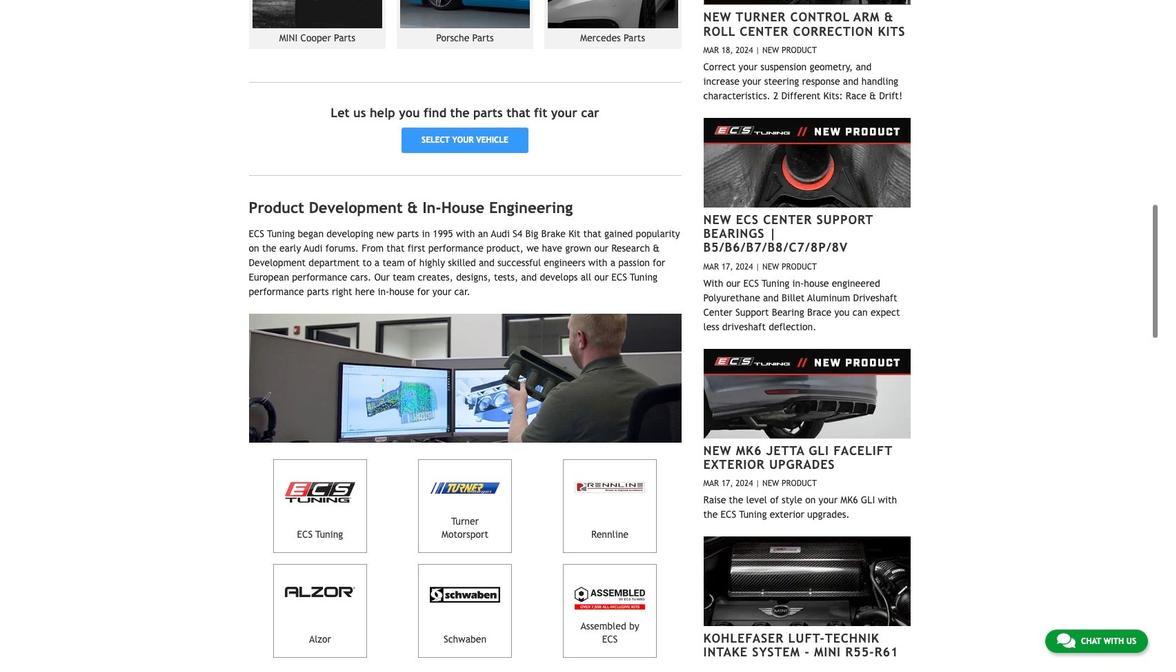 Task type: vqa. For each thing, say whether or not it's contained in the screenshot.
New ECS Center Support Bearings | B5/B6/B7/B8/C7/8P/8V "IMAGE" in the top of the page
yes



Task type: locate. For each thing, give the bounding box(es) containing it.
kohlefaser luft-technik intake system - mini r55-r61 image
[[704, 537, 911, 627]]

new mk6 jetta gli facelift exterior upgrades image
[[704, 349, 911, 439]]

new turner control arm & roll center correction kits image
[[704, 0, 911, 5]]

comments image
[[1057, 633, 1076, 649]]



Task type: describe. For each thing, give the bounding box(es) containing it.
new ecs center support bearings | b5/b6/b7/b8/c7/8p/8v image
[[704, 118, 911, 208]]

ecs tuning engineer comparing a part to a digital prototype image
[[249, 314, 682, 443]]



